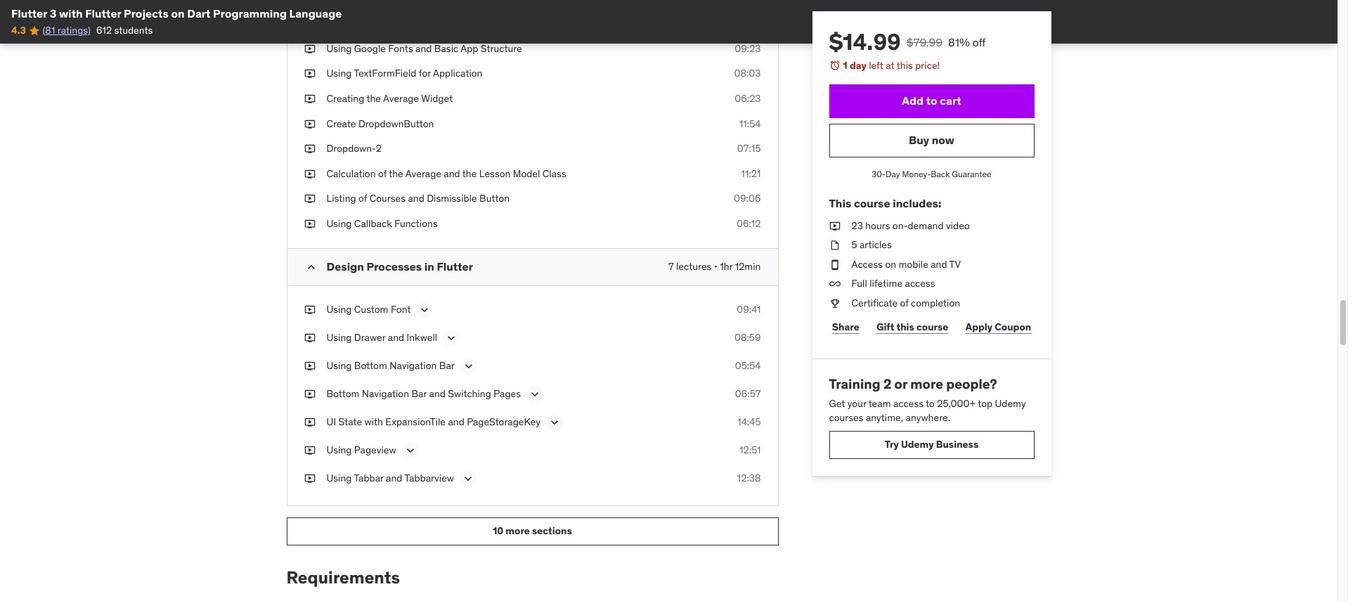 Task type: vqa. For each thing, say whether or not it's contained in the screenshot.
the top do
no



Task type: locate. For each thing, give the bounding box(es) containing it.
functions
[[395, 217, 438, 230]]

7 using from the top
[[327, 443, 352, 456]]

1 vertical spatial average
[[406, 167, 442, 180]]

udemy right try
[[901, 438, 934, 451]]

full
[[852, 277, 868, 290]]

1 vertical spatial to
[[926, 398, 935, 410]]

0 vertical spatial this
[[897, 59, 913, 72]]

and down switching
[[448, 415, 465, 428]]

using for using custom font
[[327, 303, 352, 315]]

1 vertical spatial show lecture description image
[[403, 443, 418, 458]]

to
[[927, 94, 938, 108], [926, 398, 935, 410]]

the left lesson
[[463, 167, 477, 180]]

flutter right in
[[437, 259, 473, 273]]

1 horizontal spatial course
[[917, 321, 949, 333]]

23
[[852, 219, 864, 232]]

with up ratings)
[[59, 6, 83, 20]]

show lecture description image right the tabbarview
[[461, 472, 475, 486]]

1 vertical spatial bar
[[412, 387, 427, 400]]

0 vertical spatial to
[[927, 94, 938, 108]]

0 vertical spatial bar
[[439, 359, 455, 372]]

1 horizontal spatial of
[[378, 167, 387, 180]]

dropdownbutton
[[359, 117, 434, 130]]

udemy inside the training 2 or more people? get your team access to 25,000+ top udemy courses anytime, anywhere.
[[995, 398, 1026, 410]]

2 inside the training 2 or more people? get your team access to 25,000+ top udemy courses anytime, anywhere.
[[884, 375, 892, 392]]

1 vertical spatial with
[[365, 415, 383, 428]]

0 vertical spatial more
[[911, 375, 944, 392]]

1 vertical spatial application
[[433, 67, 483, 80]]

0 horizontal spatial udemy
[[901, 438, 934, 451]]

programming
[[213, 6, 287, 20]]

for
[[419, 67, 431, 80]]

udemy right top
[[995, 398, 1026, 410]]

application introduction
[[327, 17, 432, 30]]

bar up switching
[[439, 359, 455, 372]]

25,000+
[[938, 398, 976, 410]]

1hr
[[720, 260, 733, 273]]

buy now button
[[829, 123, 1035, 157]]

09:41
[[737, 303, 761, 315]]

this
[[897, 59, 913, 72], [897, 321, 915, 333]]

2 using from the top
[[327, 67, 352, 80]]

xsmall image
[[304, 17, 315, 31], [304, 117, 315, 131], [304, 167, 315, 181], [304, 192, 315, 206], [304, 217, 315, 231], [829, 239, 841, 252], [829, 277, 841, 291], [304, 359, 315, 373], [304, 387, 315, 401], [304, 415, 315, 429], [304, 472, 315, 485]]

try udemy business
[[885, 438, 979, 451]]

1 horizontal spatial with
[[365, 415, 383, 428]]

of up the courses at top
[[378, 167, 387, 180]]

1 vertical spatial 2
[[884, 375, 892, 392]]

1 horizontal spatial more
[[911, 375, 944, 392]]

12:51
[[740, 443, 761, 456]]

and up functions
[[408, 192, 425, 205]]

more right or
[[911, 375, 944, 392]]

5
[[852, 239, 858, 251]]

0 horizontal spatial more
[[506, 525, 530, 537]]

widget
[[421, 92, 453, 105]]

4 using from the top
[[327, 303, 352, 315]]

0 horizontal spatial on
[[171, 6, 185, 20]]

buy
[[909, 133, 930, 147]]

using left the google
[[327, 42, 352, 55]]

calculation of the average and the  lesson model class
[[327, 167, 567, 180]]

course up hours
[[854, 196, 891, 211]]

left
[[869, 59, 884, 72]]

2 down create dropdownbutton
[[376, 142, 382, 155]]

using left drawer
[[327, 331, 352, 344]]

of right listing on the left top
[[359, 192, 367, 205]]

access down or
[[894, 398, 924, 410]]

14:45
[[738, 415, 761, 428]]

using drawer and inkwell
[[327, 331, 438, 344]]

0 vertical spatial with
[[59, 6, 83, 20]]

using down ui at bottom
[[327, 443, 352, 456]]

using left tabbar
[[327, 472, 352, 484]]

8 using from the top
[[327, 472, 352, 484]]

day
[[886, 168, 901, 179]]

1
[[844, 59, 848, 72]]

gift
[[877, 321, 895, 333]]

state
[[339, 415, 362, 428]]

of down full lifetime access in the right of the page
[[901, 297, 909, 309]]

1 to from the top
[[927, 94, 938, 108]]

access down mobile
[[905, 277, 936, 290]]

3
[[50, 6, 57, 20]]

1 vertical spatial of
[[359, 192, 367, 205]]

flutter up "4.3"
[[11, 6, 47, 20]]

on-
[[893, 219, 908, 232]]

$79.99
[[907, 35, 943, 49]]

5 articles
[[852, 239, 892, 251]]

1 using from the top
[[327, 42, 352, 55]]

6 using from the top
[[327, 359, 352, 372]]

average up "listing of courses and dismissible button"
[[406, 167, 442, 180]]

1 vertical spatial udemy
[[901, 438, 934, 451]]

0 horizontal spatial show lecture description image
[[403, 443, 418, 458]]

flutter up 612
[[85, 6, 121, 20]]

show lecture description image
[[445, 331, 459, 345], [462, 359, 476, 373], [528, 387, 542, 401], [548, 415, 562, 429], [461, 472, 475, 486]]

off
[[973, 35, 986, 49]]

2 horizontal spatial flutter
[[437, 259, 473, 273]]

using left the custom
[[327, 303, 352, 315]]

in
[[425, 259, 435, 273]]

application down the basic
[[433, 67, 483, 80]]

application up the google
[[327, 17, 376, 30]]

1 horizontal spatial 2
[[884, 375, 892, 392]]

and
[[416, 42, 432, 55], [444, 167, 460, 180], [408, 192, 425, 205], [931, 258, 948, 271], [388, 331, 404, 344], [429, 387, 446, 400], [448, 415, 465, 428], [386, 472, 403, 484]]

of for courses
[[359, 192, 367, 205]]

create
[[327, 117, 356, 130]]

access
[[905, 277, 936, 290], [894, 398, 924, 410]]

buy now
[[909, 133, 955, 147]]

11:21
[[742, 167, 761, 180]]

more inside button
[[506, 525, 530, 537]]

7 lectures • 1hr 12min
[[669, 260, 761, 273]]

cart
[[940, 94, 962, 108]]

to left cart
[[927, 94, 938, 108]]

more inside the training 2 or more people? get your team access to 25,000+ top udemy courses anytime, anywhere.
[[911, 375, 944, 392]]

show lecture description image right pages
[[528, 387, 542, 401]]

0 vertical spatial course
[[854, 196, 891, 211]]

0 horizontal spatial flutter
[[11, 6, 47, 20]]

1 this from the top
[[897, 59, 913, 72]]

udemy
[[995, 398, 1026, 410], [901, 438, 934, 451]]

show lecture description image down expansiontile at the bottom left of page
[[403, 443, 418, 458]]

add
[[903, 94, 924, 108]]

11:54
[[740, 117, 761, 130]]

and right tabbar
[[386, 472, 403, 484]]

06:57
[[735, 387, 761, 400]]

sections
[[532, 525, 572, 537]]

flutter
[[11, 6, 47, 20], [85, 6, 121, 20], [437, 259, 473, 273]]

1 vertical spatial this
[[897, 321, 915, 333]]

navigation down using bottom navigation bar
[[362, 387, 409, 400]]

bottom down drawer
[[354, 359, 387, 372]]

show lecture description image right font
[[418, 303, 432, 317]]

1 horizontal spatial udemy
[[995, 398, 1026, 410]]

using for using pageview
[[327, 443, 352, 456]]

using for using callback functions
[[327, 217, 352, 230]]

navigation
[[390, 359, 437, 372], [362, 387, 409, 400]]

1 horizontal spatial show lecture description image
[[418, 303, 432, 317]]

access inside the training 2 or more people? get your team access to 25,000+ top udemy courses anytime, anywhere.
[[894, 398, 924, 410]]

xsmall image
[[304, 42, 315, 56], [304, 67, 315, 81], [304, 92, 315, 106], [304, 142, 315, 156], [829, 219, 841, 233], [829, 258, 841, 272], [829, 297, 841, 311], [304, 303, 315, 317], [304, 331, 315, 345], [304, 443, 315, 457]]

0 vertical spatial show lecture description image
[[418, 303, 432, 317]]

share button
[[829, 313, 863, 341]]

08:03
[[735, 67, 761, 80]]

drawer
[[354, 331, 386, 344]]

training 2 or more people? get your team access to 25,000+ top udemy courses anytime, anywhere.
[[829, 375, 1026, 424]]

flutter for design
[[437, 259, 473, 273]]

1 vertical spatial course
[[917, 321, 949, 333]]

show lecture description image right inkwell
[[445, 331, 459, 345]]

navigation down inkwell
[[390, 359, 437, 372]]

show lecture description image for ui state with expansiontile and pagestoragekey
[[548, 415, 562, 429]]

2
[[376, 142, 382, 155], [884, 375, 892, 392]]

using for using drawer and inkwell
[[327, 331, 352, 344]]

0 vertical spatial 2
[[376, 142, 382, 155]]

apply coupon button
[[963, 313, 1035, 341]]

of
[[378, 167, 387, 180], [359, 192, 367, 205], [901, 297, 909, 309]]

basic
[[434, 42, 459, 55]]

average down using textformfield for application
[[383, 92, 419, 105]]

3 using from the top
[[327, 217, 352, 230]]

1 vertical spatial access
[[894, 398, 924, 410]]

the
[[367, 92, 381, 105], [389, 167, 404, 180], [463, 167, 477, 180]]

using down listing on the left top
[[327, 217, 352, 230]]

using google fonts and basic app  structure
[[327, 42, 522, 55]]

show lecture description image right "pagestoragekey"
[[548, 415, 562, 429]]

the up create dropdownbutton
[[367, 92, 381, 105]]

using up creating
[[327, 67, 352, 80]]

to up anywhere.
[[926, 398, 935, 410]]

lesson
[[479, 167, 511, 180]]

81%
[[949, 35, 970, 49]]

course down completion
[[917, 321, 949, 333]]

1 vertical spatial more
[[506, 525, 530, 537]]

this right gift
[[897, 321, 915, 333]]

0 vertical spatial of
[[378, 167, 387, 180]]

more right 10
[[506, 525, 530, 537]]

try udemy business link
[[829, 431, 1035, 459]]

google
[[354, 42, 386, 55]]

0 vertical spatial udemy
[[995, 398, 1026, 410]]

show lecture description image for using drawer and inkwell
[[445, 331, 459, 345]]

0 vertical spatial on
[[171, 6, 185, 20]]

add to cart button
[[829, 84, 1035, 118]]

bar up expansiontile at the bottom left of page
[[412, 387, 427, 400]]

2 horizontal spatial of
[[901, 297, 909, 309]]

0 horizontal spatial with
[[59, 6, 83, 20]]

0 horizontal spatial of
[[359, 192, 367, 205]]

1 horizontal spatial on
[[886, 258, 897, 271]]

1 day left at this price!
[[844, 59, 940, 72]]

1 horizontal spatial application
[[433, 67, 483, 80]]

gift this course
[[877, 321, 949, 333]]

5 using from the top
[[327, 331, 352, 344]]

1 horizontal spatial flutter
[[85, 6, 121, 20]]

on left dart
[[171, 6, 185, 20]]

anywhere.
[[906, 411, 951, 424]]

using down using drawer and inkwell
[[327, 359, 352, 372]]

introduction
[[379, 17, 432, 30]]

with for flutter
[[59, 6, 83, 20]]

show lecture description image
[[418, 303, 432, 317], [403, 443, 418, 458]]

with right state
[[365, 415, 383, 428]]

bottom up state
[[327, 387, 360, 400]]

using
[[327, 42, 352, 55], [327, 67, 352, 80], [327, 217, 352, 230], [327, 303, 352, 315], [327, 331, 352, 344], [327, 359, 352, 372], [327, 443, 352, 456], [327, 472, 352, 484]]

0 horizontal spatial 2
[[376, 142, 382, 155]]

structure
[[481, 42, 522, 55]]

back
[[931, 168, 950, 179]]

demand
[[908, 219, 944, 232]]

this right the at
[[897, 59, 913, 72]]

the up the courses at top
[[389, 167, 404, 180]]

2 vertical spatial of
[[901, 297, 909, 309]]

show lecture description image up switching
[[462, 359, 476, 373]]

2 to from the top
[[926, 398, 935, 410]]

06:23
[[735, 92, 761, 105]]

0 vertical spatial access
[[905, 277, 936, 290]]

2 left or
[[884, 375, 892, 392]]

and left tv
[[931, 258, 948, 271]]

09:23
[[735, 42, 761, 55]]

0 horizontal spatial application
[[327, 17, 376, 30]]

on up full lifetime access in the right of the page
[[886, 258, 897, 271]]



Task type: describe. For each thing, give the bounding box(es) containing it.
dart
[[187, 6, 211, 20]]

of for completion
[[901, 297, 909, 309]]

and up dismissible
[[444, 167, 460, 180]]

gift this course link
[[874, 313, 952, 341]]

listing
[[327, 192, 356, 205]]

dropdown-
[[327, 142, 376, 155]]

or
[[895, 375, 908, 392]]

class
[[543, 167, 567, 180]]

creating the average widget
[[327, 92, 453, 105]]

show lecture description image for using pageview
[[403, 443, 418, 458]]

includes:
[[893, 196, 942, 211]]

tabbar
[[354, 472, 384, 484]]

design
[[327, 259, 364, 273]]

and left inkwell
[[388, 331, 404, 344]]

0 horizontal spatial the
[[367, 92, 381, 105]]

12min
[[735, 260, 761, 273]]

using for using bottom navigation bar
[[327, 359, 352, 372]]

612
[[96, 24, 112, 37]]

fonts
[[388, 42, 413, 55]]

and up ui state with expansiontile and pagestoragekey
[[429, 387, 446, 400]]

30-
[[872, 168, 886, 179]]

projects
[[124, 6, 169, 20]]

alarm image
[[829, 60, 841, 71]]

05:54
[[735, 359, 761, 372]]

flutter 3 with flutter projects on dart programming language
[[11, 6, 342, 20]]

of for the
[[378, 167, 387, 180]]

1 vertical spatial on
[[886, 258, 897, 271]]

4.3
[[11, 24, 26, 37]]

1 vertical spatial bottom
[[327, 387, 360, 400]]

08:59
[[735, 331, 761, 344]]

using for using tabbar and tabbarview
[[327, 472, 352, 484]]

30-day money-back guarantee
[[872, 168, 992, 179]]

$14.99
[[829, 27, 901, 56]]

0 vertical spatial navigation
[[390, 359, 437, 372]]

listing of courses and dismissible button
[[327, 192, 510, 205]]

anytime,
[[866, 411, 904, 424]]

bottom navigation bar and switching pages
[[327, 387, 521, 400]]

apply coupon
[[966, 321, 1032, 333]]

to inside button
[[927, 94, 938, 108]]

small image
[[304, 260, 318, 274]]

lectures
[[677, 260, 712, 273]]

processes
[[367, 259, 422, 273]]

show lecture description image for using custom font
[[418, 303, 432, 317]]

access on mobile and tv
[[852, 258, 961, 271]]

using tabbar and tabbarview
[[327, 472, 454, 484]]

mobile
[[899, 258, 929, 271]]

your
[[848, 398, 867, 410]]

get
[[829, 398, 846, 410]]

price!
[[916, 59, 940, 72]]

23 hours on-demand video
[[852, 219, 970, 232]]

courses
[[370, 192, 406, 205]]

0 vertical spatial average
[[383, 92, 419, 105]]

courses
[[829, 411, 864, 424]]

show lecture description image for using bottom navigation bar
[[462, 359, 476, 373]]

0 vertical spatial bottom
[[354, 359, 387, 372]]

pageview
[[354, 443, 396, 456]]

show lecture description image for bottom navigation bar and switching pages
[[528, 387, 542, 401]]

articles
[[860, 239, 892, 251]]

design processes in flutter
[[327, 259, 473, 273]]

model
[[513, 167, 540, 180]]

ratings)
[[57, 24, 91, 37]]

coupon
[[995, 321, 1032, 333]]

7
[[669, 260, 674, 273]]

2 this from the top
[[897, 321, 915, 333]]

10
[[493, 525, 504, 537]]

1 vertical spatial navigation
[[362, 387, 409, 400]]

show lecture description image for using tabbar and tabbarview
[[461, 472, 475, 486]]

0 horizontal spatial bar
[[412, 387, 427, 400]]

certificate
[[852, 297, 898, 309]]

guarantee
[[952, 168, 992, 179]]

udemy inside try udemy business link
[[901, 438, 934, 451]]

certificate of completion
[[852, 297, 961, 309]]

business
[[937, 438, 979, 451]]

2 for dropdown-
[[376, 142, 382, 155]]

tabbarview
[[405, 472, 454, 484]]

612 students
[[96, 24, 153, 37]]

1 horizontal spatial the
[[389, 167, 404, 180]]

using for using textformfield for application
[[327, 67, 352, 80]]

dismissible
[[427, 192, 477, 205]]

inkwell
[[407, 331, 438, 344]]

2 horizontal spatial the
[[463, 167, 477, 180]]

10 more sections
[[493, 525, 572, 537]]

12:38
[[738, 472, 761, 484]]

create dropdownbutton
[[327, 117, 434, 130]]

1 horizontal spatial bar
[[439, 359, 455, 372]]

training
[[829, 375, 881, 392]]

and left the basic
[[416, 42, 432, 55]]

to inside the training 2 or more people? get your team access to 25,000+ top udemy courses anytime, anywhere.
[[926, 398, 935, 410]]

using textformfield for application
[[327, 67, 483, 80]]

using bottom navigation bar
[[327, 359, 455, 372]]

lifetime
[[870, 277, 903, 290]]

using for using google fonts and basic app  structure
[[327, 42, 352, 55]]

try
[[885, 438, 899, 451]]

with for expansiontile
[[365, 415, 383, 428]]

07:15
[[738, 142, 761, 155]]

add to cart
[[903, 94, 962, 108]]

now
[[932, 133, 955, 147]]

callback
[[354, 217, 392, 230]]

10 more sections button
[[287, 517, 779, 545]]

0 horizontal spatial course
[[854, 196, 891, 211]]

using callback functions
[[327, 217, 438, 230]]

language
[[289, 6, 342, 20]]

completion
[[911, 297, 961, 309]]

app
[[461, 42, 479, 55]]

flutter for flutter
[[85, 6, 121, 20]]

button
[[480, 192, 510, 205]]

share
[[832, 321, 860, 333]]

video
[[947, 219, 970, 232]]

pagestoragekey
[[467, 415, 541, 428]]

expansiontile
[[386, 415, 446, 428]]

2 for training
[[884, 375, 892, 392]]

0 vertical spatial application
[[327, 17, 376, 30]]



